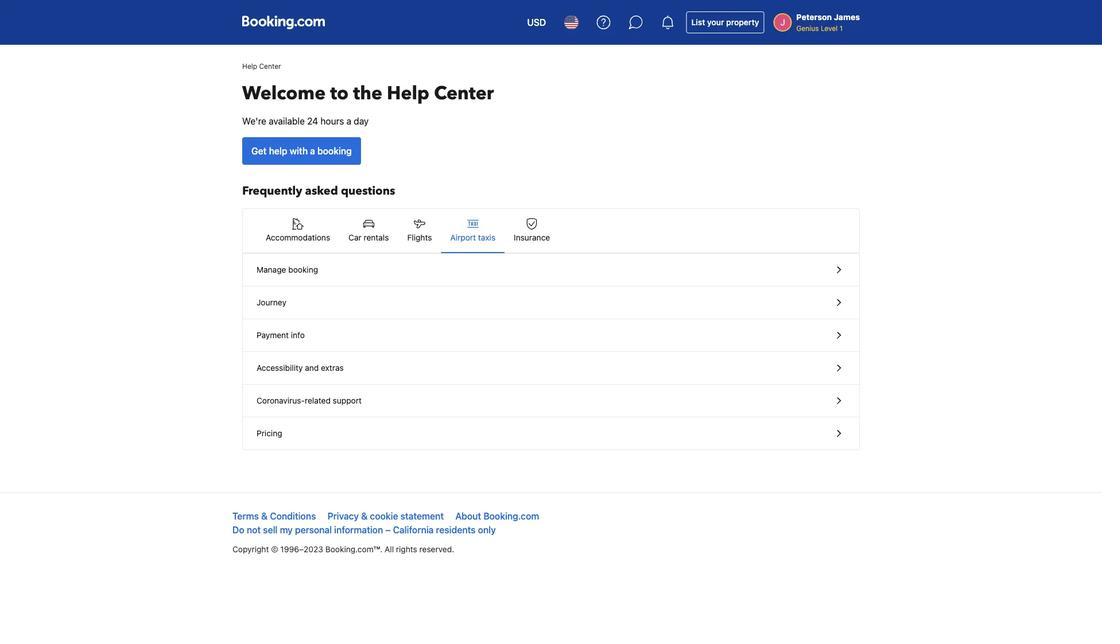 Task type: describe. For each thing, give the bounding box(es) containing it.
privacy & cookie statement link
[[328, 511, 444, 522]]

related
[[305, 396, 331, 405]]

list your property
[[692, 18, 759, 27]]

airport taxis button
[[441, 209, 505, 253]]

flights
[[407, 233, 432, 242]]

peterson james genius level 1
[[797, 12, 860, 32]]

your
[[708, 18, 724, 27]]

©
[[271, 545, 278, 554]]

privacy
[[328, 511, 359, 522]]

1996–2023
[[280, 545, 323, 554]]

car
[[349, 233, 362, 242]]

taxis
[[478, 233, 496, 242]]

1 vertical spatial booking
[[288, 265, 318, 274]]

list your property link
[[686, 11, 765, 33]]

1 vertical spatial center
[[434, 81, 494, 106]]

copyright
[[233, 545, 269, 554]]

sell
[[263, 525, 278, 535]]

level
[[821, 24, 838, 32]]

get help with a booking
[[252, 146, 352, 156]]

with
[[290, 146, 308, 156]]

help
[[269, 146, 287, 156]]

information
[[334, 525, 383, 535]]

insurance button
[[505, 209, 559, 253]]

0 vertical spatial help
[[242, 62, 257, 70]]

we're available 24 hours a day
[[242, 116, 369, 127]]

cookie
[[370, 511, 398, 522]]

all
[[385, 545, 394, 554]]

insurance
[[514, 233, 550, 242]]

residents
[[436, 525, 476, 535]]

personal
[[295, 525, 332, 535]]

info
[[291, 330, 305, 340]]

my
[[280, 525, 293, 535]]

property
[[727, 18, 759, 27]]

accommodations
[[266, 233, 330, 242]]

& for privacy
[[361, 511, 368, 522]]

coronavirus-related support
[[257, 396, 362, 405]]

privacy & cookie statement
[[328, 511, 444, 522]]

the
[[353, 81, 382, 106]]

support
[[333, 396, 362, 405]]

conditions
[[270, 511, 316, 522]]

do not sell my personal information – california residents only link
[[233, 525, 496, 535]]

about booking.com do not sell my personal information – california residents only
[[233, 511, 539, 535]]

24
[[307, 116, 318, 127]]

genius
[[797, 24, 819, 32]]

terms & conditions link
[[233, 511, 316, 522]]

manage booking button
[[243, 254, 860, 287]]

frequently asked questions
[[242, 183, 395, 199]]

usd
[[527, 17, 546, 28]]

hours
[[321, 116, 344, 127]]

pricing
[[257, 429, 282, 438]]

rights
[[396, 545, 417, 554]]

manage
[[257, 265, 286, 274]]

statement
[[401, 511, 444, 522]]

california
[[393, 525, 434, 535]]

payment info button
[[243, 319, 860, 352]]

car rentals
[[349, 233, 389, 242]]



Task type: locate. For each thing, give the bounding box(es) containing it.
not
[[247, 525, 261, 535]]

1 vertical spatial help
[[387, 81, 430, 106]]

booking.com online hotel reservations image
[[242, 16, 325, 29]]

do
[[233, 525, 244, 535]]

only
[[478, 525, 496, 535]]

tab list
[[243, 209, 860, 254]]

& up sell
[[261, 511, 268, 522]]

list
[[692, 18, 705, 27]]

booking right 'manage'
[[288, 265, 318, 274]]

1
[[840, 24, 843, 32]]

1 horizontal spatial help
[[387, 81, 430, 106]]

booking.com™.
[[325, 545, 383, 554]]

to
[[330, 81, 349, 106]]

0 vertical spatial booking
[[318, 146, 352, 156]]

available
[[269, 116, 305, 127]]

help
[[242, 62, 257, 70], [387, 81, 430, 106]]

rentals
[[364, 233, 389, 242]]

welcome
[[242, 81, 326, 106]]

usd button
[[520, 9, 553, 36]]

0 horizontal spatial &
[[261, 511, 268, 522]]

–
[[386, 525, 391, 535]]

frequently
[[242, 183, 302, 199]]

a left the day
[[347, 116, 351, 127]]

a inside button
[[310, 146, 315, 156]]

copyright © 1996–2023 booking.com™. all rights reserved.
[[233, 545, 454, 554]]

tab list containing accommodations
[[243, 209, 860, 254]]

1 horizontal spatial center
[[434, 81, 494, 106]]

0 vertical spatial a
[[347, 116, 351, 127]]

payment
[[257, 330, 289, 340]]

accessibility and extras button
[[243, 352, 860, 385]]

airport
[[450, 233, 476, 242]]

accommodations button
[[257, 209, 339, 253]]

help center
[[242, 62, 281, 70]]

0 horizontal spatial a
[[310, 146, 315, 156]]

reserved.
[[420, 545, 454, 554]]

&
[[261, 511, 268, 522], [361, 511, 368, 522]]

journey button
[[243, 287, 860, 319]]

car rentals button
[[339, 209, 398, 253]]

help up welcome
[[242, 62, 257, 70]]

about booking.com link
[[456, 511, 539, 522]]

airport taxis
[[450, 233, 496, 242]]

0 horizontal spatial help
[[242, 62, 257, 70]]

coronavirus-related support button
[[243, 385, 860, 417]]

accessibility and extras
[[257, 363, 344, 373]]

center
[[259, 62, 281, 70], [434, 81, 494, 106]]

pricing button
[[243, 417, 860, 450]]

1 & from the left
[[261, 511, 268, 522]]

terms & conditions
[[233, 511, 316, 522]]

terms
[[233, 511, 259, 522]]

flights button
[[398, 209, 441, 253]]

booking down "hours" at the top left of page
[[318, 146, 352, 156]]

accessibility
[[257, 363, 303, 373]]

booking
[[318, 146, 352, 156], [288, 265, 318, 274]]

journey
[[257, 298, 287, 307]]

payment info
[[257, 330, 305, 340]]

get help with a booking button
[[242, 137, 361, 165]]

1 vertical spatial a
[[310, 146, 315, 156]]

we're
[[242, 116, 266, 127]]

1 horizontal spatial &
[[361, 511, 368, 522]]

welcome to the help center
[[242, 81, 494, 106]]

about
[[456, 511, 481, 522]]

1 horizontal spatial a
[[347, 116, 351, 127]]

a
[[347, 116, 351, 127], [310, 146, 315, 156]]

extras
[[321, 363, 344, 373]]

and
[[305, 363, 319, 373]]

& for terms
[[261, 511, 268, 522]]

day
[[354, 116, 369, 127]]

help right the
[[387, 81, 430, 106]]

0 vertical spatial center
[[259, 62, 281, 70]]

asked
[[305, 183, 338, 199]]

booking.com
[[484, 511, 539, 522]]

0 horizontal spatial center
[[259, 62, 281, 70]]

questions
[[341, 183, 395, 199]]

get
[[252, 146, 267, 156]]

coronavirus-
[[257, 396, 305, 405]]

manage booking
[[257, 265, 318, 274]]

peterson
[[797, 12, 832, 22]]

a right with
[[310, 146, 315, 156]]

2 & from the left
[[361, 511, 368, 522]]

& up do not sell my personal information – california residents only link
[[361, 511, 368, 522]]

james
[[834, 12, 860, 22]]



Task type: vqa. For each thing, say whether or not it's contained in the screenshot.
my
yes



